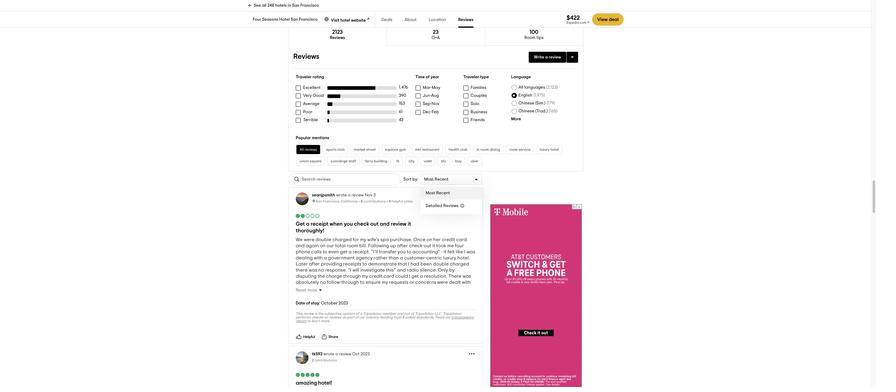 Task type: describe. For each thing, give the bounding box(es) containing it.
get
[[296, 222, 305, 227]]

response.
[[325, 268, 347, 273]]

2023 inside "tk592 wrote a review oct 2023 2 contributions"
[[361, 353, 370, 357]]

reviews up traveler rating
[[294, 53, 320, 61]]

more
[[512, 117, 522, 122]]

43
[[399, 118, 404, 122]]

silence.
[[420, 268, 437, 273]]

&
[[403, 316, 405, 320]]

check-
[[409, 244, 424, 249]]

1 horizontal spatial after
[[397, 244, 408, 249]]

get a receipt when you check out and review it thoroughly! link
[[296, 222, 411, 234]]

stay:
[[311, 302, 320, 306]]

check
[[354, 222, 370, 227]]

like
[[456, 250, 464, 255]]

0 vertical spatial the
[[318, 274, 325, 279]]

learn
[[312, 320, 320, 324]]

concierge
[[331, 160, 348, 163]]

and down absolutely
[[296, 287, 305, 292]]

0 vertical spatial nov
[[432, 102, 440, 106]]

by
[[450, 268, 455, 273]]

2 vertical spatial i
[[409, 274, 411, 279]]

purchase.
[[390, 238, 413, 243]]

and up the could on the left bottom of page
[[397, 268, 406, 273]]

0 vertical spatial card
[[457, 238, 467, 243]]

reviews inside all reviews button
[[305, 148, 317, 152]]

club for sports club
[[338, 148, 345, 152]]

hotel
[[280, 17, 290, 22]]

out inside the we were double charged for my wife's spa purchase. once on her credit card and again on our total room bill. following up after check-out it took me four phone calls to even get a receipt. "i'll transfer you to accounting" - it felt like i was dealing with a government agency rather than a customer-centric luxury hotel. later after providing receipts to demonstrate that i had been double charged there was no response. "i will investigate this" and radio silence. only by disputing the charge through my credit card could i get a resolution. there was absolutely no follow-through to ensure my requests or concerns were dealt with and zero service recovery.    aside from that fiasco there was an awkward experience in the lobby area where a guest who was seemingly wearing only a robe
[[424, 244, 432, 249]]

a inside this review is the subjective opinion of a tripadvisor member and not of tripadvisor llc. tripadvisor performs checks on reviews as part of our industry-leading trust & safety standards. read our
[[360, 313, 362, 316]]

1,975
[[535, 93, 544, 98]]

in inside 'link'
[[288, 3, 291, 8]]

terrible
[[303, 118, 318, 122]]

1 vertical spatial san
[[291, 17, 298, 22]]

hotels
[[275, 3, 287, 8]]

a down from
[[376, 293, 379, 298]]

sep-
[[423, 102, 432, 106]]

leading
[[381, 316, 393, 320]]

building
[[374, 160, 388, 163]]

felt
[[448, 250, 455, 255]]

trust
[[394, 316, 402, 320]]

reviews right detailed
[[444, 204, 459, 208]]

1 tripadvisor from the left
[[363, 313, 382, 316]]

hotel.
[[458, 256, 470, 261]]

about
[[405, 18, 417, 22]]

standards.
[[417, 316, 435, 320]]

even
[[329, 250, 339, 255]]

1 horizontal spatial were
[[438, 281, 448, 285]]

0 horizontal spatial with
[[314, 256, 323, 261]]

a inside "tk592 wrote a review oct 2023 2 contributions"
[[336, 353, 338, 357]]

couples
[[471, 94, 487, 98]]

1 vertical spatial francisco
[[299, 17, 318, 22]]

0 vertical spatial that
[[398, 262, 407, 267]]

1 vertical spatial through
[[342, 281, 359, 285]]

took
[[437, 244, 447, 249]]

recovery.
[[334, 287, 354, 292]]

0 vertical spatial most
[[425, 178, 434, 182]]

this
[[296, 313, 303, 316]]

and inside get a receipt when you check out and review it thoroughly!
[[380, 222, 390, 227]]

1 horizontal spatial credit
[[442, 238, 456, 243]]

seemingly
[[413, 293, 435, 298]]

sports
[[326, 148, 337, 152]]

1 vertical spatial with
[[462, 281, 471, 285]]

service inside button
[[519, 148, 531, 152]]

jun-aug
[[423, 94, 439, 98]]

( down languages
[[534, 93, 535, 98]]

a left 3
[[348, 194, 351, 198]]

year
[[431, 75, 440, 79]]

tk592 link
[[312, 353, 323, 357]]

0 vertical spatial double
[[316, 238, 332, 243]]

( for (trad.)
[[549, 109, 550, 114]]

market
[[354, 148, 366, 152]]

than
[[389, 256, 399, 261]]

to down 'agency'
[[363, 262, 367, 267]]

out inside get a receipt when you check out and review it thoroughly!
[[371, 222, 379, 227]]

1 horizontal spatial our
[[360, 316, 365, 320]]

sports club
[[326, 148, 345, 152]]

room service
[[510, 148, 531, 152]]

in room dining button
[[474, 145, 504, 154]]

review up 8
[[352, 194, 364, 198]]

seanjpsmith
[[312, 194, 335, 198]]

room
[[525, 36, 536, 40]]

to right "calls"
[[323, 250, 328, 255]]

view
[[598, 17, 608, 22]]

) up (sim.)
[[544, 93, 545, 98]]

centric
[[427, 256, 443, 261]]

hotel for luxury
[[551, 148, 559, 152]]

a up providing
[[324, 256, 327, 261]]

a up "concerns"
[[420, 274, 423, 279]]

chinese for chinese (sim.) ( 179 )
[[519, 101, 535, 106]]

1 vertical spatial most
[[426, 191, 436, 196]]

friends
[[471, 118, 485, 122]]

dec-feb
[[423, 110, 440, 114]]

mar-
[[423, 86, 432, 90]]

0 horizontal spatial read
[[296, 289, 307, 293]]

llc.
[[435, 313, 442, 316]]

feb
[[432, 110, 440, 114]]

share
[[329, 336, 339, 339]]

$422
[[567, 15, 580, 21]]

0 horizontal spatial 2023
[[339, 302, 348, 306]]

was up disputing
[[309, 268, 318, 273]]

1 vertical spatial on
[[320, 244, 326, 249]]

0 vertical spatial contributions
[[364, 200, 386, 204]]

1 vertical spatial credit
[[370, 274, 383, 279]]

wrote for seanjpsmith
[[336, 194, 347, 198]]

not
[[405, 313, 410, 316]]

0 vertical spatial through
[[344, 274, 361, 279]]

san inside the see all 248 hotels in san francisco 'link'
[[292, 3, 300, 8]]

government
[[328, 256, 355, 261]]

service inside the we were double charged for my wife's spa purchase. once on her credit card and again on our total room bill. following up after check-out it took me four phone calls to even get a receipt. "i'll transfer you to accounting" - it felt like i was dealing with a government agency rather than a customer-centric luxury hotel. later after providing receipts to demonstrate that i had been double charged there was no response. "i will investigate this" and radio silence. only by disputing the charge through my credit card could i get a resolution. there was absolutely no follow-through to ensure my requests or concerns were dealt with and zero service recovery.    aside from that fiasco there was an awkward experience in the lobby area where a guest who was seemingly wearing only a robe
[[317, 287, 333, 292]]

3 tripadvisor from the left
[[443, 313, 462, 316]]

2 horizontal spatial it
[[444, 250, 447, 255]]

more.
[[321, 320, 331, 324]]

0 vertical spatial there
[[296, 268, 308, 273]]

to up aside
[[360, 281, 365, 285]]

absolutely
[[296, 281, 319, 285]]

was right there
[[463, 274, 472, 279]]

rating
[[313, 75, 324, 79]]

in room dining
[[477, 148, 501, 152]]

helpful
[[392, 200, 403, 204]]

the inside this review is the subjective opinion of a tripadvisor member and not of tripadvisor llc. tripadvisor performs checks on reviews as part of our industry-leading trust & safety standards. read our
[[318, 313, 324, 316]]

bay
[[456, 160, 462, 163]]

1 vertical spatial recent
[[437, 191, 450, 196]]

street
[[367, 148, 376, 152]]

visit hotel website link
[[324, 16, 370, 23]]

8
[[361, 200, 363, 204]]

transparency report link
[[296, 316, 474, 324]]

languages
[[525, 86, 546, 90]]

lobby
[[336, 293, 348, 298]]

see all 248 hotels in san francisco link
[[248, 0, 319, 11]]

equinox gym
[[385, 148, 406, 152]]

see
[[254, 3, 261, 8]]

this review is the subjective opinion of a tripadvisor member and not of tripadvisor llc. tripadvisor performs checks on reviews as part of our industry-leading trust & safety standards. read our
[[296, 313, 462, 320]]

search image
[[294, 177, 300, 183]]

club for health club
[[461, 148, 468, 152]]

1 horizontal spatial it
[[433, 244, 436, 249]]

union square
[[300, 160, 322, 163]]

2,123
[[548, 86, 557, 90]]

average
[[303, 102, 320, 106]]

you inside get a receipt when you check out and review it thoroughly!
[[344, 222, 353, 227]]

2 tripadvisor from the left
[[415, 313, 434, 316]]

hotel for visit
[[341, 18, 350, 23]]

0 horizontal spatial nov
[[365, 194, 373, 198]]

luxury inside the we were double charged for my wife's spa purchase. once on her credit card and again on our total room bill. following up after check-out it took me four phone calls to even get a receipt. "i'll transfer you to accounting" - it felt like i was dealing with a government agency rather than a customer-centric luxury hotel. later after providing receipts to demonstrate that i had been double charged there was no response. "i will investigate this" and radio silence. only by disputing the charge through my credit card could i get a resolution. there was absolutely no follow-through to ensure my requests or concerns were dealt with and zero service recovery.    aside from that fiasco there was an awkward experience in the lobby area where a guest who was seemingly wearing only a robe
[[444, 256, 457, 261]]

only
[[438, 268, 448, 273]]

follow-
[[327, 281, 342, 285]]

valet
[[424, 160, 432, 163]]

traveler for traveler type
[[464, 75, 480, 79]]

0 vertical spatial no
[[319, 268, 324, 273]]

fs
[[397, 160, 400, 163]]



Task type: vqa. For each thing, say whether or not it's contained in the screenshot.
market street button
yes



Task type: locate. For each thing, give the bounding box(es) containing it.
were up again
[[304, 238, 315, 243]]

0 vertical spatial credit
[[442, 238, 456, 243]]

contributions down 3
[[364, 200, 386, 204]]

Search search field
[[302, 177, 347, 182]]

double
[[316, 238, 332, 243], [433, 262, 449, 267]]

our right llc.
[[445, 316, 451, 320]]

in inside the we were double charged for my wife's spa purchase. once on her credit card and again on our total room bill. following up after check-out it took me four phone calls to even get a receipt. "i'll transfer you to accounting" - it felt like i was dealing with a government agency rather than a customer-centric luxury hotel. later after providing receipts to demonstrate that i had been double charged there was no response. "i will investigate this" and radio silence. only by disputing the charge through my credit card could i get a resolution. there was absolutely no follow-through to ensure my requests or concerns were dealt with and zero service recovery.    aside from that fiasco there was an awkward experience in the lobby area where a guest who was seemingly wearing only a robe
[[322, 293, 326, 298]]

oct
[[353, 353, 360, 357]]

1 vertical spatial contributions
[[315, 359, 337, 363]]

no left follow- at the bottom
[[320, 281, 326, 285]]

four
[[455, 244, 464, 249]]

0 horizontal spatial after
[[309, 262, 320, 267]]

read down absolutely
[[296, 289, 307, 293]]

1 chinese from the top
[[519, 101, 535, 106]]

traveler for traveler rating
[[296, 75, 312, 79]]

total
[[335, 244, 346, 249]]

1 vertical spatial luxury
[[444, 256, 457, 261]]

on up "calls"
[[320, 244, 326, 249]]

was up the seemingly
[[420, 287, 429, 292]]

the up october in the left of the page
[[327, 293, 334, 298]]

0 vertical spatial san
[[292, 3, 300, 8]]

all reviews
[[300, 148, 317, 152]]

1 horizontal spatial out
[[424, 244, 432, 249]]

write a review
[[534, 55, 562, 60]]

room down for
[[347, 244, 359, 249]]

reviews down 2123
[[330, 36, 345, 40]]

in up uber
[[477, 148, 480, 152]]

) right languages
[[557, 86, 558, 90]]

our inside the we were double charged for my wife's spa purchase. once on her credit card and again on our total room bill. following up after check-out it took me four phone calls to even get a receipt. "i'll transfer you to accounting" - it felt like i was dealing with a government agency rather than a customer-centric luxury hotel. later after providing receipts to demonstrate that i had been double charged there was no response. "i will investigate this" and radio silence. only by disputing the charge through my credit card could i get a resolution. there was absolutely no follow-through to ensure my requests or concerns were dealt with and zero service recovery.    aside from that fiasco there was an awkward experience in the lobby area where a guest who was seemingly wearing only a robe
[[327, 244, 334, 249]]

a down share
[[336, 353, 338, 357]]

0 horizontal spatial card
[[384, 274, 395, 279]]

1 vertical spatial my
[[362, 274, 369, 279]]

2023 right oct
[[361, 353, 370, 357]]

sort
[[404, 178, 412, 182]]

fs button
[[394, 157, 403, 166]]

0 vertical spatial on
[[427, 238, 433, 243]]

double up only
[[433, 262, 449, 267]]

2 vertical spatial my
[[382, 281, 388, 285]]

luxury down the felt
[[444, 256, 457, 261]]

review inside get a receipt when you check out and review it thoroughly!
[[391, 222, 407, 227]]

0 horizontal spatial hotel
[[341, 18, 350, 23]]

2 horizontal spatial in
[[477, 148, 480, 152]]

2 vertical spatial in
[[322, 293, 326, 298]]

were up awkward on the bottom of page
[[438, 281, 448, 285]]

reviews up union square on the top left of the page
[[305, 148, 317, 152]]

by:
[[413, 178, 419, 182]]

in
[[288, 3, 291, 8], [477, 148, 480, 152], [322, 293, 326, 298]]

club right sports
[[338, 148, 345, 152]]

traveler up families
[[464, 75, 480, 79]]

solo
[[471, 102, 480, 106]]

it up purchase.
[[408, 222, 411, 227]]

review left oct
[[339, 353, 352, 357]]

most
[[425, 178, 434, 182], [426, 191, 436, 196]]

my up bill.
[[360, 238, 367, 243]]

on inside this review is the subjective opinion of a tripadvisor member and not of tripadvisor llc. tripadvisor performs checks on reviews as part of our industry-leading trust & safety standards. read our
[[324, 316, 329, 320]]

hotel inside button
[[551, 148, 559, 152]]

) right (trad.)
[[557, 109, 558, 114]]

0 horizontal spatial you
[[344, 222, 353, 227]]

tk592 wrote a review oct 2023 2 contributions
[[312, 353, 370, 363]]

reviews left as
[[330, 316, 342, 320]]

review up purchase.
[[391, 222, 407, 227]]

there down or
[[408, 287, 419, 292]]

room
[[481, 148, 489, 152], [510, 148, 518, 152], [347, 244, 359, 249]]

0 vertical spatial get
[[340, 250, 348, 255]]

health club button
[[446, 145, 471, 154]]

amazing
[[296, 381, 317, 387]]

1 vertical spatial chinese
[[519, 109, 535, 114]]

wrote right seanjpsmith "link"
[[336, 194, 347, 198]]

q+a
[[432, 36, 440, 40]]

may
[[432, 86, 441, 90]]

after down purchase.
[[397, 244, 408, 249]]

1 vertical spatial the
[[327, 293, 334, 298]]

mentions
[[312, 136, 330, 140]]

reviews inside this review is the subjective opinion of a tripadvisor member and not of tripadvisor llc. tripadvisor performs checks on reviews as part of our industry-leading trust & safety standards. read our
[[330, 316, 342, 320]]

francisco
[[301, 3, 319, 8], [299, 17, 318, 22]]

1 vertical spatial there
[[408, 287, 419, 292]]

detailed reviews
[[426, 204, 459, 208]]

votes
[[404, 200, 413, 204]]

a right write
[[546, 55, 548, 60]]

aug
[[432, 94, 439, 98]]

robe
[[296, 299, 307, 304]]

0 vertical spatial charged
[[333, 238, 352, 243]]

room right dining
[[510, 148, 518, 152]]

to left learn
[[307, 320, 311, 324]]

all for all languages ( 2,123 )
[[519, 86, 524, 90]]

chinese for chinese (trad.) ( 165 )
[[519, 109, 535, 114]]

165
[[550, 109, 557, 114]]

0 vertical spatial wrote
[[336, 194, 347, 198]]

we were double charged for my wife's spa purchase. once on her credit card and again on our total room bill. following up after check-out it took me four phone calls to even get a receipt. "i'll transfer you to accounting" - it felt like i was dealing with a government agency rather than a customer-centric luxury hotel. later after providing receipts to demonstrate that i had been double charged there was no response. "i will investigate this" and radio silence. only by disputing the charge through my credit card could i get a resolution. there was absolutely no follow-through to ensure my requests or concerns were dealt with and zero service recovery.    aside from that fiasco there was an awkward experience in the lobby area where a guest who was seemingly wearing only a robe
[[296, 238, 476, 304]]

0 horizontal spatial were
[[304, 238, 315, 243]]

luxury inside button
[[540, 148, 550, 152]]

through up recovery.
[[342, 281, 359, 285]]

could
[[396, 274, 408, 279]]

0 vertical spatial you
[[344, 222, 353, 227]]

credit up me
[[442, 238, 456, 243]]

2 traveler from the left
[[464, 75, 480, 79]]

health club
[[449, 148, 468, 152]]

( right (sim.)
[[547, 101, 548, 106]]

0 vertical spatial recent
[[435, 178, 449, 182]]

0 horizontal spatial reviews
[[305, 148, 317, 152]]

reviews
[[459, 18, 474, 22], [330, 36, 345, 40], [294, 53, 320, 61], [444, 204, 459, 208]]

most recent
[[425, 178, 449, 182], [426, 191, 450, 196]]

2 vertical spatial the
[[318, 313, 324, 316]]

time
[[416, 75, 425, 79]]

in inside button
[[477, 148, 480, 152]]

1 vertical spatial that
[[382, 287, 392, 292]]

1 vertical spatial wrote
[[324, 353, 335, 357]]

wrote for tk592
[[324, 353, 335, 357]]

you up than in the left bottom of the page
[[398, 250, 406, 255]]

4
[[389, 200, 391, 204]]

wearing
[[437, 293, 454, 298]]

) for 179
[[554, 101, 555, 106]]

in up date of stay: october 2023
[[322, 293, 326, 298]]

contributions inside "tk592 wrote a review oct 2023 2 contributions"
[[315, 359, 337, 363]]

0 vertical spatial with
[[314, 256, 323, 261]]

0 horizontal spatial out
[[371, 222, 379, 227]]

type
[[481, 75, 489, 79]]

1 horizontal spatial contributions
[[364, 200, 386, 204]]

) up 165
[[554, 101, 555, 106]]

families
[[471, 86, 487, 90]]

0 vertical spatial were
[[304, 238, 315, 243]]

390
[[399, 94, 407, 98]]

all for all reviews
[[300, 148, 304, 152]]

0 vertical spatial in
[[288, 3, 291, 8]]

for
[[353, 238, 359, 243]]

0 vertical spatial my
[[360, 238, 367, 243]]

out
[[371, 222, 379, 227], [424, 244, 432, 249]]

0 vertical spatial i
[[465, 250, 466, 255]]

0 horizontal spatial all
[[300, 148, 304, 152]]

1 horizontal spatial you
[[398, 250, 406, 255]]

all
[[519, 86, 524, 90], [300, 148, 304, 152]]

0 horizontal spatial our
[[327, 244, 334, 249]]

industry-
[[366, 316, 381, 320]]

0 horizontal spatial traveler
[[296, 75, 312, 79]]

a inside get a receipt when you check out and review it thoroughly!
[[306, 222, 310, 227]]

1 horizontal spatial service
[[519, 148, 531, 152]]

the left charge
[[318, 274, 325, 279]]

on right the checks
[[324, 316, 329, 320]]

advertisement region
[[491, 205, 582, 388]]

2023 down lobby
[[339, 302, 348, 306]]

francisco right hotel
[[299, 17, 318, 22]]

0 vertical spatial read
[[296, 289, 307, 293]]

wrote inside "tk592 wrote a review oct 2023 2 contributions"
[[324, 353, 335, 357]]

0 vertical spatial chinese
[[519, 101, 535, 106]]

valet button
[[421, 157, 436, 166]]

with
[[314, 256, 323, 261], [462, 281, 471, 285]]

and inside this review is the subjective opinion of a tripadvisor member and not of tripadvisor llc. tripadvisor performs checks on reviews as part of our industry-leading trust & safety standards. read our
[[397, 313, 404, 316]]

) for 165
[[557, 109, 558, 114]]

"i'll
[[371, 250, 378, 255]]

only
[[456, 293, 465, 298]]

club right health
[[461, 148, 468, 152]]

1 horizontal spatial room
[[481, 148, 489, 152]]

2 club from the left
[[461, 148, 468, 152]]

review left is
[[304, 313, 314, 316]]

contributions down tk592 link
[[315, 359, 337, 363]]

out up accounting"
[[424, 244, 432, 249]]

that up guest
[[382, 287, 392, 292]]

concierge staff button
[[328, 157, 360, 166]]

with down "calls"
[[314, 256, 323, 261]]

on left her
[[427, 238, 433, 243]]

this"
[[386, 268, 396, 273]]

area
[[349, 293, 360, 298]]

1,476
[[399, 86, 409, 90]]

0 vertical spatial reviews
[[305, 148, 317, 152]]

0 horizontal spatial in
[[288, 3, 291, 8]]

no
[[319, 268, 324, 273], [320, 281, 326, 285]]

1 traveler from the left
[[296, 75, 312, 79]]

0 horizontal spatial service
[[317, 287, 333, 292]]

0 vertical spatial after
[[397, 244, 408, 249]]

credit up ensure
[[370, 274, 383, 279]]

accounting"
[[413, 250, 441, 255]]

most recent down sfo
[[425, 178, 449, 182]]

) for 2,123
[[557, 86, 558, 90]]

card
[[457, 238, 467, 243], [384, 274, 395, 279]]

1 horizontal spatial double
[[433, 262, 449, 267]]

room inside the we were double charged for my wife's spa purchase. once on her credit card and again on our total room bill. following up after check-out it took me four phone calls to even get a receipt. "i'll transfer you to accounting" - it felt like i was dealing with a government agency rather than a customer-centric luxury hotel. later after providing receipts to demonstrate that i had been double charged there was no response. "i will investigate this" and radio silence. only by disputing the charge through my credit card could i get a resolution. there was absolutely no follow-through to ensure my requests or concerns were dealt with and zero service recovery.    aside from that fiasco there was an awkward experience in the lobby area where a guest who was seemingly wearing only a robe
[[347, 244, 359, 249]]

1 vertical spatial 2023
[[361, 353, 370, 357]]

2 chinese from the top
[[519, 109, 535, 114]]

recent down sfo
[[435, 178, 449, 182]]

(sim.)
[[536, 101, 546, 106]]

3
[[374, 194, 376, 198]]

1 vertical spatial i
[[408, 262, 410, 267]]

all inside button
[[300, 148, 304, 152]]

reviews right location
[[459, 18, 474, 22]]

francisco inside 'link'
[[301, 3, 319, 8]]

card down this"
[[384, 274, 395, 279]]

1 horizontal spatial with
[[462, 281, 471, 285]]

and down we
[[296, 244, 305, 249]]

( for languages
[[547, 86, 548, 90]]

again
[[306, 244, 319, 249]]

it right -
[[444, 250, 447, 255]]

after down dealing
[[309, 262, 320, 267]]

read right standards.
[[436, 316, 445, 320]]

0 vertical spatial it
[[408, 222, 411, 227]]

1 vertical spatial most recent
[[426, 191, 450, 196]]

nov left 3
[[365, 194, 373, 198]]

1 vertical spatial out
[[424, 244, 432, 249]]

view deal
[[598, 17, 619, 22]]

to up customer-
[[407, 250, 412, 255]]

demonstrate
[[368, 262, 397, 267]]

1 horizontal spatial charged
[[450, 262, 470, 267]]

service down follow- at the bottom
[[317, 287, 333, 292]]

credit
[[442, 238, 456, 243], [370, 274, 383, 279]]

amazing hotel!
[[296, 381, 333, 387]]

excellent
[[303, 86, 321, 90]]

1 vertical spatial no
[[320, 281, 326, 285]]

0 horizontal spatial contributions
[[315, 359, 337, 363]]

transparency
[[452, 316, 474, 320]]

0 vertical spatial service
[[519, 148, 531, 152]]

a right than in the left bottom of the page
[[400, 256, 403, 261]]

chinese
[[519, 101, 535, 106], [519, 109, 535, 114]]

san right hotels
[[292, 3, 300, 8]]

and left not in the left bottom of the page
[[397, 313, 404, 316]]

market street button
[[351, 145, 380, 154]]

and up spa
[[380, 222, 390, 227]]

( for (sim.)
[[547, 101, 548, 106]]

2 vertical spatial on
[[324, 316, 329, 320]]

2 horizontal spatial room
[[510, 148, 518, 152]]

2123
[[332, 30, 343, 35]]

no down providing
[[319, 268, 324, 273]]

1 vertical spatial were
[[438, 281, 448, 285]]

seanjpsmith wrote a review nov 3
[[312, 194, 376, 198]]

ferry
[[366, 160, 373, 163]]

mkt restaurant
[[416, 148, 440, 152]]

179
[[548, 101, 554, 106]]

1 vertical spatial double
[[433, 262, 449, 267]]

through
[[344, 274, 361, 279], [342, 281, 359, 285]]

0 horizontal spatial tripadvisor
[[363, 313, 382, 316]]

jun-
[[423, 94, 432, 98]]

1 horizontal spatial hotel
[[551, 148, 559, 152]]

1 horizontal spatial reviews
[[330, 316, 342, 320]]

1 vertical spatial after
[[309, 262, 320, 267]]

a up government
[[349, 250, 352, 255]]

2
[[312, 359, 314, 363]]

0 horizontal spatial there
[[296, 268, 308, 273]]

a right only
[[466, 293, 469, 298]]

get down radio
[[412, 274, 419, 279]]

was up hotel.
[[467, 250, 476, 255]]

guest
[[380, 293, 392, 298]]

traveler up excellent
[[296, 75, 312, 79]]

1 horizontal spatial that
[[398, 262, 407, 267]]

1 vertical spatial get
[[412, 274, 419, 279]]

review inside "tk592 wrote a review oct 2023 2 contributions"
[[339, 353, 352, 357]]

1 vertical spatial nov
[[365, 194, 373, 198]]

san right hotel
[[291, 17, 298, 22]]

was right who
[[404, 293, 412, 298]]

chinese down the english
[[519, 101, 535, 106]]

our left industry-
[[360, 316, 365, 320]]

1 horizontal spatial there
[[408, 287, 419, 292]]

0 vertical spatial out
[[371, 222, 379, 227]]

see all 248 hotels in san francisco
[[254, 3, 319, 8]]

review right write
[[549, 55, 562, 60]]

you inside the we were double charged for my wife's spa purchase. once on her credit card and again on our total room bill. following up after check-out it took me four phone calls to even get a receipt. "i'll transfer you to accounting" - it felt like i was dealing with a government agency rather than a customer-centric luxury hotel. later after providing receipts to demonstrate that i had been double charged there was no response. "i will investigate this" and radio silence. only by disputing the charge through my credit card could i get a resolution. there was absolutely no follow-through to ensure my requests or concerns were dealt with and zero service recovery.    aside from that fiasco there was an awkward experience in the lobby area where a guest who was seemingly wearing only a robe
[[398, 250, 406, 255]]

ferry building
[[366, 160, 388, 163]]

get a receipt when you check out and review it thoroughly!
[[296, 222, 411, 234]]

1 horizontal spatial read
[[436, 316, 445, 320]]

(trad.)
[[536, 109, 548, 114]]

customer-
[[404, 256, 427, 261]]

read inside this review is the subjective opinion of a tripadvisor member and not of tripadvisor llc. tripadvisor performs checks on reviews as part of our industry-leading trust & safety standards. read our
[[436, 316, 445, 320]]

0 horizontal spatial charged
[[333, 238, 352, 243]]

it down her
[[433, 244, 436, 249]]

radio
[[407, 268, 419, 273]]

most right "by:" in the left of the page
[[425, 178, 434, 182]]

i
[[465, 250, 466, 255], [408, 262, 410, 267], [409, 274, 411, 279]]

card up four
[[457, 238, 467, 243]]

1 horizontal spatial get
[[412, 274, 419, 279]]

0 horizontal spatial get
[[340, 250, 348, 255]]

mkt restaurant button
[[412, 145, 443, 154]]

1 vertical spatial it
[[433, 244, 436, 249]]

there down the later at the left of page
[[296, 268, 308, 273]]

calls
[[311, 250, 322, 255]]

get up government
[[340, 250, 348, 255]]

most recent up detailed
[[426, 191, 450, 196]]

chinese down chinese (sim.) ( 179 )
[[519, 109, 535, 114]]

it inside get a receipt when you check out and review it thoroughly!
[[408, 222, 411, 227]]

( right languages
[[547, 86, 548, 90]]

room left dining
[[481, 148, 489, 152]]

her
[[434, 238, 441, 243]]

0 horizontal spatial room
[[347, 244, 359, 249]]

union
[[300, 160, 309, 163]]

(
[[547, 86, 548, 90], [534, 93, 535, 98], [547, 101, 548, 106], [549, 109, 550, 114]]

2 horizontal spatial our
[[445, 316, 451, 320]]

0 vertical spatial most recent
[[425, 178, 449, 182]]

there
[[296, 268, 308, 273], [408, 287, 419, 292]]

review inside this review is the subjective opinion of a tripadvisor member and not of tripadvisor llc. tripadvisor performs checks on reviews as part of our industry-leading trust & safety standards. read our
[[304, 313, 314, 316]]

1 horizontal spatial club
[[461, 148, 468, 152]]

reviews
[[305, 148, 317, 152], [330, 316, 342, 320]]

0 horizontal spatial club
[[338, 148, 345, 152]]

1 horizontal spatial nov
[[432, 102, 440, 106]]

nov up feb
[[432, 102, 440, 106]]

1 club from the left
[[338, 148, 345, 152]]

fiasco
[[393, 287, 406, 292]]

1 vertical spatial all
[[300, 148, 304, 152]]

with right the dealt
[[462, 281, 471, 285]]

charged up total
[[333, 238, 352, 243]]

0 vertical spatial luxury
[[540, 148, 550, 152]]

equinox gym button
[[382, 145, 410, 154]]

1 vertical spatial card
[[384, 274, 395, 279]]



